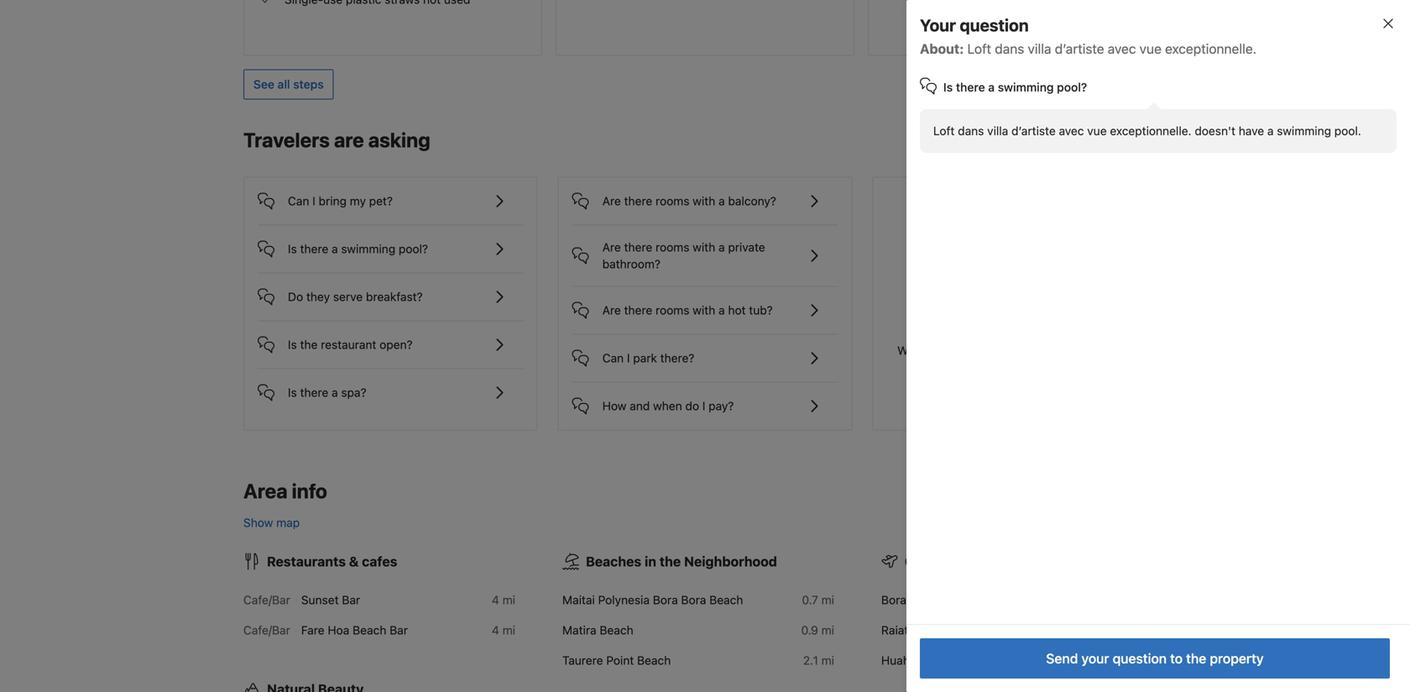 Task type: vqa. For each thing, say whether or not it's contained in the screenshot.
of inside the Museum of Ice Cream Austin Austin, United States
no



Task type: describe. For each thing, give the bounding box(es) containing it.
do
[[288, 290, 303, 304]]

questions
[[1089, 343, 1142, 357]]

have inside your question dialog
[[1239, 124, 1265, 138]]

restaurants & cafes
[[267, 553, 398, 569]]

most
[[1059, 343, 1086, 357]]

a inside is there a spa? button
[[332, 385, 338, 399]]

22
[[1124, 623, 1138, 637]]

mi for taurere point beach
[[822, 653, 835, 667]]

with for balcony?
[[693, 194, 716, 208]]

0.9
[[802, 623, 819, 637]]

see all steps
[[254, 77, 324, 91]]

are there rooms with a hot tub? button
[[572, 287, 838, 320]]

there for is there a swimming pool? button
[[300, 242, 329, 256]]

can for can i bring my pet?
[[288, 194, 309, 208]]

do
[[686, 399, 700, 413]]

1 vertical spatial fare
[[939, 653, 963, 667]]

area
[[244, 479, 288, 503]]

pool? inside your question dialog
[[1058, 80, 1088, 94]]

there for is there a spa? button
[[300, 385, 329, 399]]

your question about: loft dans villa d'artiste avec vue exceptionnelle.
[[920, 15, 1257, 57]]

doesn't
[[1195, 124, 1236, 138]]

travelers
[[244, 128, 330, 152]]

maitai
[[563, 593, 595, 607]]

is inside your question dialog
[[944, 80, 953, 94]]

is there a swimming pool? button
[[258, 225, 524, 259]]

1 vertical spatial dans
[[958, 124, 985, 138]]

0.9 mi
[[802, 623, 835, 637]]

are there rooms with a balcony? button
[[572, 178, 838, 211]]

polynesia
[[598, 593, 650, 607]]

your
[[1082, 650, 1110, 666]]

hoa
[[328, 623, 350, 637]]

pool.
[[1335, 124, 1362, 138]]

dans inside the your question about: loft dans villa d'artiste avec vue exceptionnelle.
[[995, 41, 1025, 57]]

do they serve breakfast?
[[288, 290, 423, 304]]

is the restaurant open?
[[288, 338, 413, 351]]

are there rooms with a private bathroom?
[[603, 240, 766, 271]]

your question dialog
[[880, 0, 1411, 692]]

send your question to the property button
[[920, 638, 1391, 679]]

can i park there? button
[[572, 335, 838, 368]]

bathroom?
[[603, 257, 661, 271]]

see for see all steps
[[254, 77, 275, 91]]

taurere point beach
[[563, 653, 671, 667]]

question inside send your question to the property button
[[1113, 650, 1167, 666]]

raiatea
[[882, 623, 922, 637]]

all
[[278, 77, 290, 91]]

pool? inside is there a swimming pool? button
[[399, 242, 428, 256]]

48
[[1123, 653, 1138, 667]]

in
[[645, 553, 657, 569]]

d'artiste inside the your question about: loft dans villa d'artiste avec vue exceptionnelle.
[[1055, 41, 1105, 57]]

is there a spa?
[[288, 385, 367, 399]]

your
[[920, 15, 957, 35]]

loft dans villa d'artiste avec vue exceptionnelle. doesn't have a swimming pool.
[[934, 124, 1362, 138]]

beach right "point"
[[637, 653, 671, 667]]

airports
[[958, 553, 1011, 569]]

they
[[306, 290, 330, 304]]

avec inside the your question about: loft dans villa d'artiste avec vue exceptionnelle.
[[1108, 41, 1137, 57]]

1 horizontal spatial the
[[660, 553, 681, 569]]

beaches
[[586, 553, 642, 569]]

2 horizontal spatial swimming
[[1278, 124, 1332, 138]]

4 for fare hoa beach bar
[[492, 623, 500, 637]]

restaurant
[[321, 338, 377, 351]]

cafe/bar for sunset bar
[[244, 593, 290, 607]]

beach down neighborhood
[[710, 593, 744, 607]]

huahine
[[882, 653, 926, 667]]

private
[[728, 240, 766, 254]]

is there a swimming pool? inside your question dialog
[[944, 80, 1088, 94]]

the inside button
[[1187, 650, 1207, 666]]

pay?
[[709, 399, 734, 413]]

info
[[292, 479, 327, 503]]

0.7 mi
[[802, 593, 835, 607]]

1 vertical spatial have
[[918, 343, 944, 357]]

travelers are asking
[[244, 128, 431, 152]]

is the restaurant open? button
[[258, 321, 524, 355]]

property
[[1210, 650, 1264, 666]]

1 bora from the left
[[653, 593, 678, 607]]

mi left matira
[[503, 623, 516, 637]]

are for are there rooms with a hot tub?
[[603, 303, 621, 317]]

we
[[898, 343, 915, 357]]

can i bring my pet?
[[288, 194, 393, 208]]

open?
[[380, 338, 413, 351]]

send
[[1047, 650, 1079, 666]]

are there rooms with a private bathroom? button
[[572, 225, 838, 272]]

–
[[930, 653, 936, 667]]

bring
[[319, 194, 347, 208]]

is there a spa? button
[[258, 369, 524, 403]]

sunset
[[301, 593, 339, 607]]

park
[[633, 351, 657, 365]]

when
[[653, 399, 683, 413]]

are there rooms with a hot tub?
[[603, 303, 773, 317]]

we have an instant answer to most questions
[[898, 343, 1142, 357]]

beach up the taurere point beach
[[600, 623, 634, 637]]

&
[[349, 553, 359, 569]]

1 vertical spatial exceptionnelle.
[[1111, 124, 1192, 138]]

2 bora from the left
[[682, 593, 707, 607]]

bora bora airport
[[882, 593, 976, 607]]

mi left maitai
[[503, 593, 516, 607]]

how and when do i pay? button
[[572, 382, 838, 416]]

0 horizontal spatial vue
[[1088, 124, 1107, 138]]

2.1 mi
[[804, 653, 835, 667]]

to inside button
[[1171, 650, 1183, 666]]

are
[[334, 128, 364, 152]]

a inside are there rooms with a private bathroom?
[[719, 240, 725, 254]]

3 bora from the left
[[882, 593, 907, 607]]

cafes
[[362, 553, 398, 569]]

there inside your question dialog
[[956, 80, 986, 94]]

0 horizontal spatial to
[[1045, 343, 1056, 357]]

the inside button
[[300, 338, 318, 351]]

0.7
[[802, 593, 819, 607]]

are there rooms with a balcony?
[[603, 194, 777, 208]]

how and when do i pay?
[[603, 399, 734, 413]]

4 mi for fare hoa beach bar
[[492, 623, 516, 637]]



Task type: locate. For each thing, give the bounding box(es) containing it.
answer
[[1003, 343, 1042, 357]]

1 vertical spatial is there a swimming pool?
[[288, 242, 428, 256]]

2 with from the top
[[693, 240, 716, 254]]

matira
[[563, 623, 597, 637]]

see left all at the left
[[254, 77, 275, 91]]

bar
[[342, 593, 360, 607], [390, 623, 408, 637]]

4 mi for sunset bar
[[492, 593, 516, 607]]

restaurants
[[267, 553, 346, 569]]

a
[[989, 80, 995, 94], [1268, 124, 1274, 138], [719, 194, 725, 208], [719, 240, 725, 254], [332, 242, 338, 256], [719, 303, 725, 317], [332, 385, 338, 399]]

2 vertical spatial airport
[[966, 653, 1004, 667]]

i for bring
[[313, 194, 316, 208]]

1 horizontal spatial fare
[[939, 653, 963, 667]]

the right in
[[660, 553, 681, 569]]

0 horizontal spatial swimming
[[341, 242, 396, 256]]

instant
[[963, 343, 1000, 357]]

swimming
[[998, 80, 1054, 94], [1278, 124, 1332, 138], [341, 242, 396, 256]]

exceptionnelle.
[[1166, 41, 1257, 57], [1111, 124, 1192, 138]]

loft inside the your question about: loft dans villa d'artiste avec vue exceptionnelle.
[[968, 41, 992, 57]]

2 vertical spatial the
[[1187, 650, 1207, 666]]

0 horizontal spatial loft
[[934, 124, 955, 138]]

1 vertical spatial airport
[[925, 623, 963, 637]]

0 vertical spatial with
[[693, 194, 716, 208]]

1 vertical spatial question
[[1113, 650, 1167, 666]]

0 vertical spatial see
[[254, 77, 275, 91]]

1 vertical spatial see
[[1075, 134, 1096, 148]]

2 rooms from the top
[[656, 240, 690, 254]]

0 vertical spatial villa
[[1028, 41, 1052, 57]]

there inside "button"
[[624, 303, 653, 317]]

steps
[[293, 77, 324, 91]]

can for can i park there?
[[603, 351, 624, 365]]

3 are from the top
[[603, 303, 621, 317]]

4
[[492, 593, 500, 607], [492, 623, 500, 637]]

0 vertical spatial cafe/bar
[[244, 593, 290, 607]]

1 horizontal spatial is there a swimming pool?
[[944, 80, 1088, 94]]

1 vertical spatial can
[[603, 351, 624, 365]]

2 vertical spatial rooms
[[656, 303, 690, 317]]

mi right 22
[[1141, 623, 1154, 637]]

1 rooms from the top
[[656, 194, 690, 208]]

4 mi left matira
[[492, 623, 516, 637]]

to right 48 mi on the right of the page
[[1171, 650, 1183, 666]]

send your question to the property
[[1047, 650, 1264, 666]]

with inside are there rooms with a private bathroom?
[[693, 240, 716, 254]]

is left spa?
[[288, 385, 297, 399]]

fare hoa beach bar
[[301, 623, 408, 637]]

rooms for balcony?
[[656, 194, 690, 208]]

1 vertical spatial rooms
[[656, 240, 690, 254]]

0 horizontal spatial is there a swimming pool?
[[288, 242, 428, 256]]

can left park
[[603, 351, 624, 365]]

0 vertical spatial is there a swimming pool?
[[944, 80, 1088, 94]]

rooms up there?
[[656, 303, 690, 317]]

an
[[947, 343, 960, 357]]

pool?
[[1058, 80, 1088, 94], [399, 242, 428, 256]]

pool? down the your question about: loft dans villa d'artiste avec vue exceptionnelle.
[[1058, 80, 1088, 94]]

neighborhood
[[684, 553, 778, 569]]

2 horizontal spatial i
[[703, 399, 706, 413]]

rooms inside are there rooms with a private bathroom?
[[656, 240, 690, 254]]

2 4 from the top
[[492, 623, 500, 637]]

mi right 48
[[1141, 653, 1154, 667]]

0 vertical spatial to
[[1045, 343, 1056, 357]]

beach
[[710, 593, 744, 607], [353, 623, 387, 637], [600, 623, 634, 637], [637, 653, 671, 667]]

loft right about:
[[968, 41, 992, 57]]

closest airports
[[905, 553, 1011, 569]]

beach right "hoa"
[[353, 623, 387, 637]]

1 4 mi from the top
[[492, 593, 516, 607]]

there?
[[661, 351, 695, 365]]

1 vertical spatial pool?
[[399, 242, 428, 256]]

area info
[[244, 479, 327, 503]]

see left availability
[[1075, 134, 1096, 148]]

1 cafe/bar from the top
[[244, 593, 290, 607]]

0 vertical spatial the
[[300, 338, 318, 351]]

how
[[603, 399, 627, 413]]

1 vertical spatial swimming
[[1278, 124, 1332, 138]]

bar up fare hoa beach bar
[[342, 593, 360, 607]]

1 horizontal spatial have
[[1239, 124, 1265, 138]]

is there a swimming pool? down about:
[[944, 80, 1088, 94]]

exceptionnelle. left doesn't
[[1111, 124, 1192, 138]]

swimming left pool.
[[1278, 124, 1332, 138]]

1 vertical spatial d'artiste
[[1012, 124, 1056, 138]]

with
[[693, 194, 716, 208], [693, 240, 716, 254], [693, 303, 716, 317]]

taurere
[[563, 653, 603, 667]]

2 vertical spatial swimming
[[341, 242, 396, 256]]

4 left matira
[[492, 623, 500, 637]]

loft down about:
[[934, 124, 955, 138]]

airport right –
[[966, 653, 1004, 667]]

rooms for hot
[[656, 303, 690, 317]]

have right doesn't
[[1239, 124, 1265, 138]]

a inside are there rooms with a hot tub? "button"
[[719, 303, 725, 317]]

are inside are there rooms with a private bathroom?
[[603, 240, 621, 254]]

1 vertical spatial loft
[[934, 124, 955, 138]]

0 horizontal spatial dans
[[958, 124, 985, 138]]

the left restaurant
[[300, 338, 318, 351]]

is down do
[[288, 338, 297, 351]]

1 horizontal spatial loft
[[968, 41, 992, 57]]

0 vertical spatial vue
[[1140, 41, 1162, 57]]

there
[[956, 80, 986, 94], [624, 194, 653, 208], [624, 240, 653, 254], [300, 242, 329, 256], [624, 303, 653, 317], [300, 385, 329, 399]]

4 mi left maitai
[[492, 593, 516, 607]]

raiatea airport
[[882, 623, 963, 637]]

0 horizontal spatial avec
[[1059, 124, 1085, 138]]

cafe/bar
[[244, 593, 290, 607], [244, 623, 290, 637]]

huahine – fare airport
[[882, 653, 1004, 667]]

with for private
[[693, 240, 716, 254]]

airport
[[938, 593, 976, 607], [925, 623, 963, 637], [966, 653, 1004, 667]]

pool? up 'do they serve breakfast?' button
[[399, 242, 428, 256]]

mi right 0.7
[[822, 593, 835, 607]]

4 mi
[[492, 593, 516, 607], [492, 623, 516, 637]]

question inside the your question about: loft dans villa d'artiste avec vue exceptionnelle.
[[960, 15, 1029, 35]]

0 horizontal spatial have
[[918, 343, 944, 357]]

are inside "button"
[[603, 303, 621, 317]]

22 mi
[[1124, 623, 1154, 637]]

0 vertical spatial rooms
[[656, 194, 690, 208]]

rooms up bathroom?
[[656, 240, 690, 254]]

see availability button
[[1065, 126, 1167, 157]]

mi for huahine – fare airport
[[1141, 653, 1154, 667]]

tub?
[[749, 303, 773, 317]]

1 vertical spatial 4 mi
[[492, 623, 516, 637]]

is there a swimming pool? down my at the top left of page
[[288, 242, 428, 256]]

0 vertical spatial fare
[[301, 623, 325, 637]]

with inside "button"
[[693, 303, 716, 317]]

there for are there rooms with a balcony? button
[[624, 194, 653, 208]]

is there a swimming pool?
[[944, 80, 1088, 94], [288, 242, 428, 256]]

0 horizontal spatial the
[[300, 338, 318, 351]]

1 vertical spatial vue
[[1088, 124, 1107, 138]]

balcony?
[[728, 194, 777, 208]]

0 horizontal spatial see
[[254, 77, 275, 91]]

1 are from the top
[[603, 194, 621, 208]]

mi for raiatea airport
[[1141, 623, 1154, 637]]

bora up raiatea
[[882, 593, 907, 607]]

1 horizontal spatial bar
[[390, 623, 408, 637]]

spa?
[[341, 385, 367, 399]]

a inside are there rooms with a balcony? button
[[719, 194, 725, 208]]

0 horizontal spatial bar
[[342, 593, 360, 607]]

is
[[944, 80, 953, 94], [288, 242, 297, 256], [288, 338, 297, 351], [288, 385, 297, 399]]

2 vertical spatial are
[[603, 303, 621, 317]]

swimming inside button
[[341, 242, 396, 256]]

1 horizontal spatial vue
[[1140, 41, 1162, 57]]

sunset bar
[[301, 593, 360, 607]]

bar right "hoa"
[[390, 623, 408, 637]]

mi for matira beach
[[822, 623, 835, 637]]

1 vertical spatial to
[[1171, 650, 1183, 666]]

1 horizontal spatial question
[[1113, 650, 1167, 666]]

1 horizontal spatial to
[[1171, 650, 1183, 666]]

swimming down the your question about: loft dans villa d'artiste avec vue exceptionnelle.
[[998, 80, 1054, 94]]

1 vertical spatial 4
[[492, 623, 500, 637]]

have left the an
[[918, 343, 944, 357]]

can i bring my pet? button
[[258, 178, 524, 211]]

mi right 2.1
[[822, 653, 835, 667]]

1 vertical spatial i
[[627, 351, 630, 365]]

with left hot
[[693, 303, 716, 317]]

1 horizontal spatial dans
[[995, 41, 1025, 57]]

to left 'most'
[[1045, 343, 1056, 357]]

is up do
[[288, 242, 297, 256]]

is for is there a spa? button
[[288, 385, 297, 399]]

about:
[[920, 41, 964, 57]]

0 vertical spatial pool?
[[1058, 80, 1088, 94]]

2 vertical spatial with
[[693, 303, 716, 317]]

bora down in
[[653, 593, 678, 607]]

0 horizontal spatial villa
[[988, 124, 1009, 138]]

0 vertical spatial dans
[[995, 41, 1025, 57]]

i for park
[[627, 351, 630, 365]]

1 horizontal spatial swimming
[[998, 80, 1054, 94]]

0 horizontal spatial pool?
[[399, 242, 428, 256]]

there for are there rooms with a private bathroom? button
[[624, 240, 653, 254]]

there inside are there rooms with a private bathroom?
[[624, 240, 653, 254]]

1 vertical spatial are
[[603, 240, 621, 254]]

bora down beaches in the neighborhood
[[682, 593, 707, 607]]

beaches in the neighborhood
[[586, 553, 778, 569]]

2 are from the top
[[603, 240, 621, 254]]

matira beach
[[563, 623, 634, 637]]

2.1
[[804, 653, 819, 667]]

are for are there rooms with a balcony?
[[603, 194, 621, 208]]

2 horizontal spatial the
[[1187, 650, 1207, 666]]

fare left "hoa"
[[301, 623, 325, 637]]

1 horizontal spatial i
[[627, 351, 630, 365]]

hot
[[728, 303, 746, 317]]

1 horizontal spatial pool?
[[1058, 80, 1088, 94]]

0 vertical spatial question
[[960, 15, 1029, 35]]

0 horizontal spatial fare
[[301, 623, 325, 637]]

with up are there rooms with a private bathroom? button
[[693, 194, 716, 208]]

0 horizontal spatial can
[[288, 194, 309, 208]]

vue inside the your question about: loft dans villa d'artiste avec vue exceptionnelle.
[[1140, 41, 1162, 57]]

1 vertical spatial bar
[[390, 623, 408, 637]]

0 vertical spatial bar
[[342, 593, 360, 607]]

48 mi
[[1123, 653, 1154, 667]]

rooms inside "button"
[[656, 303, 690, 317]]

pet?
[[369, 194, 393, 208]]

is for is there a swimming pool? button
[[288, 242, 297, 256]]

bora
[[653, 593, 678, 607], [682, 593, 707, 607], [882, 593, 907, 607], [910, 593, 935, 607]]

0 vertical spatial airport
[[938, 593, 976, 607]]

0 vertical spatial i
[[313, 194, 316, 208]]

question down 22 mi
[[1113, 650, 1167, 666]]

and
[[630, 399, 650, 413]]

mi for maitai polynesia bora bora beach
[[822, 593, 835, 607]]

i left park
[[627, 351, 630, 365]]

4 bora from the left
[[910, 593, 935, 607]]

avec
[[1108, 41, 1137, 57], [1059, 124, 1085, 138]]

bora up raiatea airport
[[910, 593, 935, 607]]

see
[[254, 77, 275, 91], [1075, 134, 1096, 148]]

1 vertical spatial the
[[660, 553, 681, 569]]

airport down closest airports
[[938, 593, 976, 607]]

2 vertical spatial i
[[703, 399, 706, 413]]

my
[[350, 194, 366, 208]]

1 horizontal spatial villa
[[1028, 41, 1052, 57]]

is for the is the restaurant open? button
[[288, 338, 297, 351]]

0 horizontal spatial i
[[313, 194, 316, 208]]

3 rooms from the top
[[656, 303, 690, 317]]

1 vertical spatial cafe/bar
[[244, 623, 290, 637]]

0 vertical spatial are
[[603, 194, 621, 208]]

1 vertical spatial villa
[[988, 124, 1009, 138]]

is inside button
[[288, 385, 297, 399]]

0 vertical spatial loft
[[968, 41, 992, 57]]

1 horizontal spatial see
[[1075, 134, 1096, 148]]

there inside button
[[300, 385, 329, 399]]

can left bring
[[288, 194, 309, 208]]

0 vertical spatial exceptionnelle.
[[1166, 41, 1257, 57]]

fare right –
[[939, 653, 963, 667]]

availability
[[1099, 134, 1157, 148]]

rooms for private
[[656, 240, 690, 254]]

can i park there?
[[603, 351, 695, 365]]

0 vertical spatial 4 mi
[[492, 593, 516, 607]]

i
[[313, 194, 316, 208], [627, 351, 630, 365], [703, 399, 706, 413]]

1 vertical spatial with
[[693, 240, 716, 254]]

airport up huahine – fare airport
[[925, 623, 963, 637]]

1 horizontal spatial can
[[603, 351, 624, 365]]

see all steps button
[[244, 69, 334, 99]]

question right your
[[960, 15, 1029, 35]]

serve
[[333, 290, 363, 304]]

see for see availability
[[1075, 134, 1096, 148]]

exceptionnelle. inside the your question about: loft dans villa d'artiste avec vue exceptionnelle.
[[1166, 41, 1257, 57]]

with for hot
[[693, 303, 716, 317]]

0 horizontal spatial question
[[960, 15, 1029, 35]]

0 vertical spatial d'artiste
[[1055, 41, 1105, 57]]

0 vertical spatial 4
[[492, 593, 500, 607]]

is inside button
[[288, 242, 297, 256]]

1 vertical spatial avec
[[1059, 124, 1085, 138]]

is down about:
[[944, 80, 953, 94]]

are for are there rooms with a private bathroom?
[[603, 240, 621, 254]]

do they serve breakfast? button
[[258, 273, 524, 307]]

is there a swimming pool? inside button
[[288, 242, 428, 256]]

villa inside the your question about: loft dans villa d'artiste avec vue exceptionnelle.
[[1028, 41, 1052, 57]]

there for are there rooms with a hot tub? "button"
[[624, 303, 653, 317]]

is inside button
[[288, 338, 297, 351]]

1 horizontal spatial avec
[[1108, 41, 1137, 57]]

a inside is there a swimming pool? button
[[332, 242, 338, 256]]

cafe/bar left "hoa"
[[244, 623, 290, 637]]

i left bring
[[313, 194, 316, 208]]

see availability
[[1075, 134, 1157, 148]]

mi
[[503, 593, 516, 607], [822, 593, 835, 607], [503, 623, 516, 637], [822, 623, 835, 637], [1141, 623, 1154, 637], [822, 653, 835, 667], [1141, 653, 1154, 667]]

1 4 from the top
[[492, 593, 500, 607]]

i right do
[[703, 399, 706, 413]]

0 vertical spatial have
[[1239, 124, 1265, 138]]

4 for sunset bar
[[492, 593, 500, 607]]

are
[[603, 194, 621, 208], [603, 240, 621, 254], [603, 303, 621, 317]]

2 4 mi from the top
[[492, 623, 516, 637]]

3 with from the top
[[693, 303, 716, 317]]

point
[[607, 653, 634, 667]]

0 vertical spatial avec
[[1108, 41, 1137, 57]]

the left property
[[1187, 650, 1207, 666]]

4 left maitai
[[492, 593, 500, 607]]

closest
[[905, 553, 955, 569]]

2 cafe/bar from the top
[[244, 623, 290, 637]]

asking
[[368, 128, 431, 152]]

exceptionnelle. up doesn't
[[1166, 41, 1257, 57]]

1 with from the top
[[693, 194, 716, 208]]

with left private
[[693, 240, 716, 254]]

swimming up 'do they serve breakfast?' button
[[341, 242, 396, 256]]

vue
[[1140, 41, 1162, 57], [1088, 124, 1107, 138]]

rooms up are there rooms with a private bathroom?
[[656, 194, 690, 208]]

0 vertical spatial can
[[288, 194, 309, 208]]

breakfast?
[[366, 290, 423, 304]]

0 vertical spatial swimming
[[998, 80, 1054, 94]]

cafe/bar for fare hoa beach bar
[[244, 623, 290, 637]]

maitai polynesia bora bora beach
[[563, 593, 744, 607]]

cafe/bar left sunset
[[244, 593, 290, 607]]

mi right 0.9
[[822, 623, 835, 637]]



